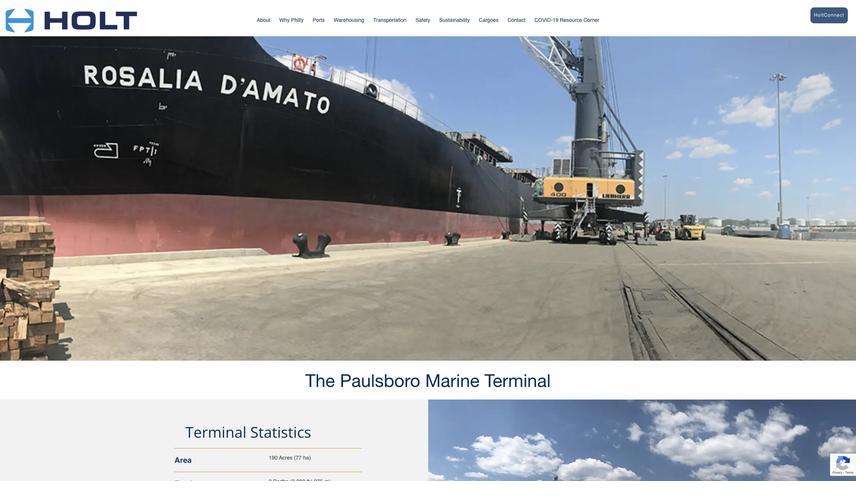 Task type: vqa. For each thing, say whether or not it's contained in the screenshot.
856.742.3181
no



Task type: describe. For each thing, give the bounding box(es) containing it.
warehousing
[[334, 17, 365, 23]]

corner
[[584, 17, 600, 23]]

ports
[[313, 17, 325, 23]]

1 vertical spatial terminal
[[186, 423, 247, 443]]

warehousing link
[[334, 14, 365, 28]]

covid-
[[535, 17, 553, 23]]

sustainability
[[440, 17, 470, 23]]

cargoes link
[[479, 14, 499, 28]]

the paulsboro marine terminal main content
[[0, 0, 857, 482]]

about link
[[257, 14, 271, 28]]

holtconnect
[[815, 12, 845, 18]]

statistics
[[251, 423, 312, 443]]

holtconnect button
[[811, 7, 849, 23]]

covid-19 resource corner
[[535, 17, 600, 23]]

about
[[257, 17, 271, 23]]

philly
[[291, 17, 304, 23]]

resource
[[560, 17, 583, 23]]

safety link
[[416, 14, 431, 28]]

terminal statistics
[[186, 423, 312, 443]]

marine
[[426, 371, 480, 391]]



Task type: locate. For each thing, give the bounding box(es) containing it.
the
[[306, 371, 335, 391]]

transportation
[[374, 17, 407, 23]]

(77
[[294, 456, 302, 461]]

holt logistics image
[[6, 0, 137, 36]]

contact link
[[508, 14, 526, 28]]

why
[[280, 17, 290, 23]]

1 horizontal spatial terminal
[[485, 371, 551, 391]]

why philly
[[280, 17, 304, 23]]

covid-19 resource corner link
[[535, 9, 600, 28]]

transportation link
[[374, 14, 407, 28]]

ha)
[[303, 456, 311, 461]]

ports link
[[313, 14, 325, 28]]

paulsboro
[[340, 371, 421, 391]]

sustainability link
[[440, 14, 470, 28]]

the paulsboro marine terminal
[[306, 371, 551, 391]]

0 vertical spatial terminal
[[485, 371, 551, 391]]

19
[[553, 17, 559, 23]]

190
[[269, 456, 278, 461]]

terminal
[[485, 371, 551, 391], [186, 423, 247, 443]]

area
[[175, 456, 192, 465]]

0 horizontal spatial terminal
[[186, 423, 247, 443]]

acres
[[279, 456, 293, 461]]

contact
[[508, 17, 526, 23]]

safety
[[416, 17, 431, 23]]

cargoes
[[479, 17, 499, 23]]

190 acres (77 ha)
[[269, 456, 311, 461]]

why philly link
[[280, 14, 304, 28]]

holtconnect link
[[722, 4, 849, 29]]



